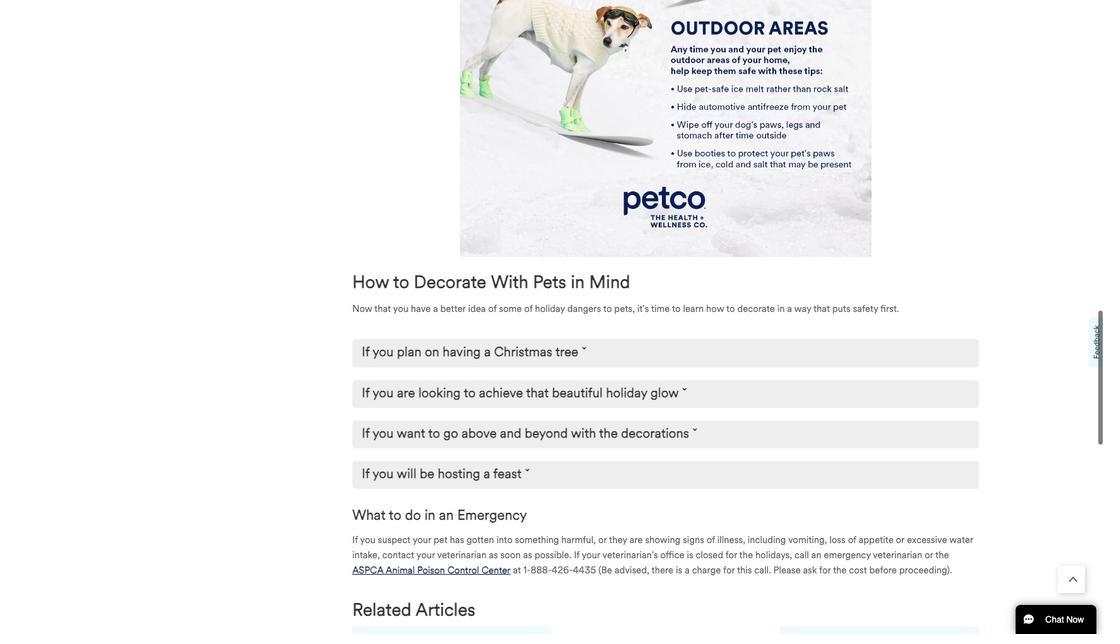 Task type: vqa. For each thing, say whether or not it's contained in the screenshot.
the rightmost an
yes



Task type: locate. For each thing, give the bounding box(es) containing it.
2 horizontal spatial the
[[936, 550, 949, 561]]

1 horizontal spatial is
[[687, 550, 693, 561]]

1 horizontal spatial you
[[393, 303, 409, 315]]

before
[[870, 565, 897, 576]]

the down excessive
[[936, 550, 949, 561]]

or left they
[[598, 535, 607, 546]]

426-
[[552, 565, 573, 576]]

1 vertical spatial you
[[360, 535, 376, 546]]

1 horizontal spatial or
[[896, 535, 905, 546]]

pets
[[533, 271, 566, 293]]

an
[[439, 507, 454, 524], [811, 550, 822, 561]]

this
[[737, 565, 752, 576]]

in left way
[[778, 303, 785, 315]]

a
[[433, 303, 438, 315], [787, 303, 792, 315], [685, 565, 690, 576]]

related
[[352, 599, 411, 621]]

you up intake,
[[360, 535, 376, 546]]

office
[[661, 550, 685, 561]]

animal
[[386, 565, 415, 576]]

your up poison
[[416, 550, 435, 561]]

to
[[393, 271, 409, 293], [603, 303, 612, 315], [672, 303, 681, 315], [726, 303, 735, 315], [389, 507, 402, 524]]

that right way
[[814, 303, 830, 315]]

1 horizontal spatial as
[[523, 550, 532, 561]]

if up intake,
[[352, 535, 358, 546]]

in right do
[[425, 507, 436, 524]]

an up pet
[[439, 507, 454, 524]]

0 horizontal spatial veterinarian
[[437, 550, 487, 561]]

call.
[[754, 565, 771, 576]]

veterinarian
[[437, 550, 487, 561], [873, 550, 922, 561]]

what to do in an emergency
[[352, 507, 527, 524]]

emergency
[[457, 507, 527, 524]]

an right call
[[811, 550, 822, 561]]

the up this
[[740, 550, 753, 561]]

or down excessive
[[925, 550, 933, 561]]

2 that from the left
[[814, 303, 830, 315]]

now that you have a better idea of some of holiday dangers to pets, it's time to learn how to decorate in a way that puts safety first.
[[352, 303, 899, 315]]

a left charge
[[685, 565, 690, 576]]

if
[[352, 535, 358, 546], [574, 550, 580, 561]]

that
[[375, 303, 391, 315], [814, 303, 830, 315]]

advised,
[[615, 565, 649, 576]]

illness,
[[717, 535, 745, 546]]

888-
[[531, 565, 552, 576]]

ask
[[803, 565, 817, 576]]

do
[[405, 507, 421, 524]]

pet
[[434, 535, 448, 546]]

2 horizontal spatial in
[[778, 303, 785, 315]]

that right now
[[375, 303, 391, 315]]

how
[[352, 271, 389, 293]]

1 horizontal spatial veterinarian
[[873, 550, 922, 561]]

2 horizontal spatial or
[[925, 550, 933, 561]]

0 vertical spatial if
[[352, 535, 358, 546]]

have
[[411, 303, 431, 315]]

0 horizontal spatial as
[[489, 550, 498, 561]]

in
[[571, 271, 585, 293], [778, 303, 785, 315], [425, 507, 436, 524]]

0 vertical spatial an
[[439, 507, 454, 524]]

you left have
[[393, 303, 409, 315]]

or right appetite
[[896, 535, 905, 546]]

1 horizontal spatial in
[[571, 271, 585, 293]]

1 vertical spatial an
[[811, 550, 822, 561]]

way
[[794, 303, 811, 315]]

as up 1-
[[523, 550, 532, 561]]

1 vertical spatial in
[[778, 303, 785, 315]]

the down emergency
[[833, 565, 847, 576]]

or
[[598, 535, 607, 546], [896, 535, 905, 546], [925, 550, 933, 561]]

call
[[795, 550, 809, 561]]

is down office
[[676, 565, 682, 576]]

including
[[748, 535, 786, 546]]

0 horizontal spatial is
[[676, 565, 682, 576]]

a inside if you suspect your pet has gotten into something harmful, or they are showing signs of illness, including vomiting, loss of appetite or excessive water intake, contact your veterinarian as soon as possible. if your veterinarian's office is closed for the holidays, call an emergency veterinarian or the aspca animal poison control center at 1-888-426-4435 (be advised, there is a charge for this call. please ask for the cost before proceeding).
[[685, 565, 690, 576]]

into
[[497, 535, 513, 546]]

poison
[[417, 565, 445, 576]]

for
[[726, 550, 737, 561], [723, 565, 735, 576], [819, 565, 831, 576]]

1 horizontal spatial if
[[574, 550, 580, 561]]

what
[[352, 507, 386, 524]]

1 horizontal spatial an
[[811, 550, 822, 561]]

control
[[448, 565, 479, 576]]

of
[[488, 303, 497, 315], [524, 303, 533, 315], [707, 535, 715, 546], [848, 535, 857, 546]]

0 horizontal spatial in
[[425, 507, 436, 524]]

is
[[687, 550, 693, 561], [676, 565, 682, 576]]

related articles
[[352, 599, 475, 621]]

has
[[450, 535, 464, 546]]

at
[[513, 565, 521, 576]]

1 horizontal spatial the
[[833, 565, 847, 576]]

the
[[740, 550, 753, 561], [936, 550, 949, 561], [833, 565, 847, 576]]

possible.
[[535, 550, 572, 561]]

water
[[950, 535, 973, 546]]

veterinarian up control
[[437, 550, 487, 561]]

1 vertical spatial if
[[574, 550, 580, 561]]

appetite
[[859, 535, 894, 546]]

pets,
[[614, 303, 635, 315]]

as
[[489, 550, 498, 561], [523, 550, 532, 561]]

1 as from the left
[[489, 550, 498, 561]]

an inside if you suspect your pet has gotten into something harmful, or they are showing signs of illness, including vomiting, loss of appetite or excessive water intake, contact your veterinarian as soon as possible. if your veterinarian's office is closed for the holidays, call an emergency veterinarian or the aspca animal poison control center at 1-888-426-4435 (be advised, there is a charge for this call. please ask for the cost before proceeding).
[[811, 550, 822, 561]]

your
[[413, 535, 431, 546], [416, 550, 435, 561], [582, 550, 600, 561]]

1 that from the left
[[375, 303, 391, 315]]

in up dangers
[[571, 271, 585, 293]]

is down signs
[[687, 550, 693, 561]]

your up the 4435 at bottom right
[[582, 550, 600, 561]]

as up center
[[489, 550, 498, 561]]

if down the harmful,
[[574, 550, 580, 561]]

0 vertical spatial you
[[393, 303, 409, 315]]

cost
[[849, 565, 867, 576]]

veterinarian up before
[[873, 550, 922, 561]]

0 horizontal spatial that
[[375, 303, 391, 315]]

a right have
[[433, 303, 438, 315]]

1 horizontal spatial a
[[685, 565, 690, 576]]

2 veterinarian from the left
[[873, 550, 922, 561]]

dangers
[[567, 303, 601, 315]]

charge
[[692, 565, 721, 576]]

2 vertical spatial in
[[425, 507, 436, 524]]

a left way
[[787, 303, 792, 315]]

2 as from the left
[[523, 550, 532, 561]]

some
[[499, 303, 522, 315]]

0 horizontal spatial you
[[360, 535, 376, 546]]

0 vertical spatial in
[[571, 271, 585, 293]]

for left this
[[723, 565, 735, 576]]

better
[[440, 303, 466, 315]]

2 horizontal spatial a
[[787, 303, 792, 315]]

(be
[[599, 565, 612, 576]]

1 horizontal spatial that
[[814, 303, 830, 315]]

for down illness,
[[726, 550, 737, 561]]

decorate
[[414, 271, 486, 293]]

of right idea
[[488, 303, 497, 315]]

0 horizontal spatial or
[[598, 535, 607, 546]]

you
[[393, 303, 409, 315], [360, 535, 376, 546]]

harmful,
[[562, 535, 596, 546]]

suspect
[[378, 535, 411, 546]]



Task type: describe. For each thing, give the bounding box(es) containing it.
4435
[[573, 565, 596, 576]]

with
[[491, 271, 529, 293]]

holiday
[[535, 303, 565, 315]]

something
[[515, 535, 559, 546]]

if you suspect your pet has gotten into something harmful, or they are showing signs of illness, including vomiting, loss of appetite or excessive water intake, contact your veterinarian as soon as possible. if your veterinarian's office is closed for the holidays, call an emergency veterinarian or the aspca animal poison control center at 1-888-426-4435 (be advised, there is a charge for this call. please ask for the cost before proceeding).
[[352, 535, 973, 576]]

there
[[652, 565, 674, 576]]

mind
[[589, 271, 630, 293]]

learn
[[683, 303, 704, 315]]

aspca
[[352, 565, 383, 576]]

1 vertical spatial is
[[676, 565, 682, 576]]

0 horizontal spatial the
[[740, 550, 753, 561]]

gotten
[[467, 535, 494, 546]]

safety
[[853, 303, 878, 315]]

emergency
[[824, 550, 871, 561]]

showing
[[645, 535, 681, 546]]

your left pet
[[413, 535, 431, 546]]

pet proofing your home for the holidays image
[[460, 0, 872, 257]]

how
[[706, 303, 724, 315]]

first.
[[881, 303, 899, 315]]

puts
[[833, 303, 851, 315]]

are
[[630, 535, 643, 546]]

veterinarian's
[[602, 550, 658, 561]]

1 veterinarian from the left
[[437, 550, 487, 561]]

you inside if you suspect your pet has gotten into something harmful, or they are showing signs of illness, including vomiting, loss of appetite or excessive water intake, contact your veterinarian as soon as possible. if your veterinarian's office is closed for the holidays, call an emergency veterinarian or the aspca animal poison control center at 1-888-426-4435 (be advised, there is a charge for this call. please ask for the cost before proceeding).
[[360, 535, 376, 546]]

it's
[[637, 303, 649, 315]]

of right loss
[[848, 535, 857, 546]]

of up the closed
[[707, 535, 715, 546]]

now
[[352, 303, 372, 315]]

1-
[[524, 565, 531, 576]]

please
[[774, 565, 801, 576]]

0 horizontal spatial a
[[433, 303, 438, 315]]

they
[[609, 535, 627, 546]]

proceeding).
[[899, 565, 952, 576]]

how to decorate with pets in mind
[[352, 271, 630, 293]]

holidays,
[[755, 550, 792, 561]]

decorate
[[738, 303, 775, 315]]

closed
[[696, 550, 723, 561]]

for right ask
[[819, 565, 831, 576]]

time
[[651, 303, 670, 315]]

intake,
[[352, 550, 380, 561]]

of right some
[[524, 303, 533, 315]]

0 horizontal spatial an
[[439, 507, 454, 524]]

signs
[[683, 535, 704, 546]]

vomiting,
[[788, 535, 827, 546]]

aspca animal poison control center link
[[352, 563, 511, 578]]

excessive
[[907, 535, 947, 546]]

0 horizontal spatial if
[[352, 535, 358, 546]]

idea
[[468, 303, 486, 315]]

loss
[[830, 535, 846, 546]]

soon
[[501, 550, 521, 561]]

0 vertical spatial is
[[687, 550, 693, 561]]

articles
[[415, 599, 475, 621]]

center
[[482, 565, 511, 576]]

contact
[[382, 550, 414, 561]]



